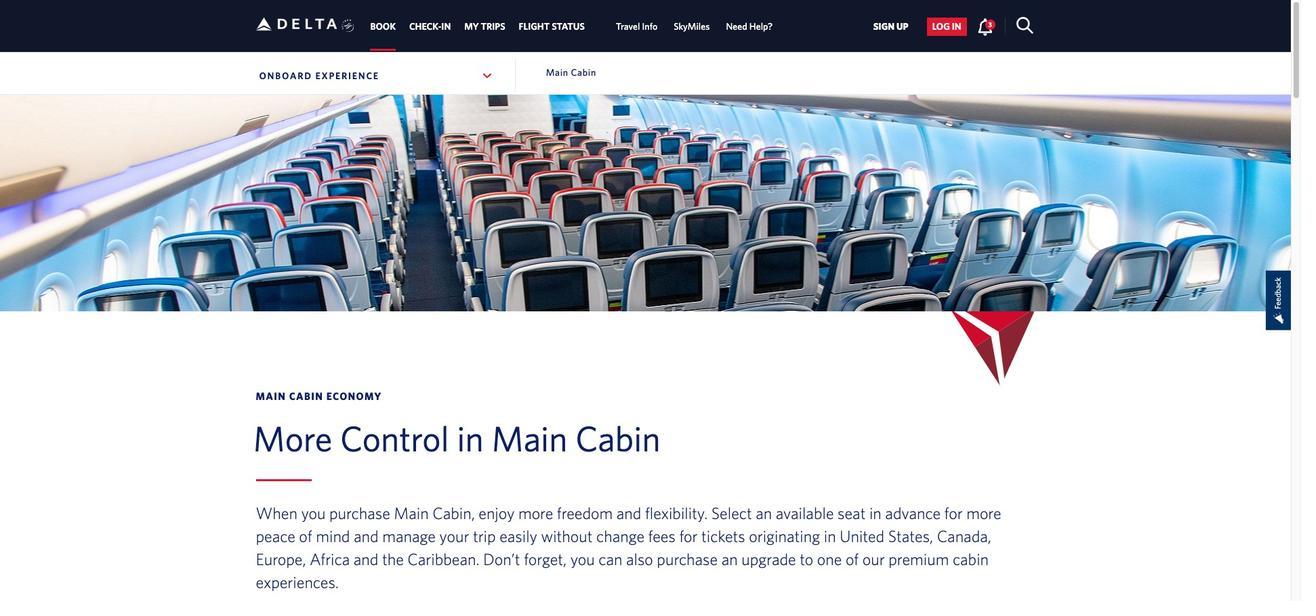 Task type: locate. For each thing, give the bounding box(es) containing it.
tickets
[[702, 528, 746, 547]]

0 vertical spatial main
[[546, 67, 569, 78]]

cabin
[[953, 551, 989, 570]]

can
[[599, 551, 623, 570]]

more up canada,
[[967, 505, 1002, 524]]

in
[[952, 21, 962, 32], [457, 418, 484, 459], [870, 505, 882, 524], [824, 528, 836, 547]]

main
[[546, 67, 569, 78], [492, 418, 568, 459], [394, 505, 429, 524]]

and up change
[[617, 505, 642, 524]]

0 vertical spatial for
[[945, 505, 963, 524]]

africa
[[310, 551, 350, 570]]

seat
[[838, 505, 866, 524]]

1 vertical spatial for
[[680, 528, 698, 547]]

premium
[[889, 551, 949, 570]]

1 horizontal spatial for
[[945, 505, 963, 524]]

1 vertical spatial you
[[571, 551, 595, 570]]

tab list containing book
[[364, 0, 781, 51]]

status
[[552, 21, 585, 32]]

more
[[519, 505, 553, 524], [967, 505, 1002, 524]]

originating
[[749, 528, 820, 547]]

main
[[256, 391, 286, 403]]

0 horizontal spatial an
[[722, 551, 738, 570]]

0 horizontal spatial purchase
[[329, 505, 390, 524]]

forget,
[[524, 551, 567, 570]]

mind
[[316, 528, 350, 547]]

fees
[[648, 528, 676, 547]]

1 horizontal spatial of
[[846, 551, 859, 570]]

0 vertical spatial an
[[756, 505, 772, 524]]

log in button
[[927, 18, 967, 36]]

for down flexibility.
[[680, 528, 698, 547]]

our
[[863, 551, 885, 570]]

you up mind
[[301, 505, 326, 524]]

1 more from the left
[[519, 505, 553, 524]]

experience
[[316, 71, 380, 81]]

1 vertical spatial an
[[722, 551, 738, 570]]

1 horizontal spatial purchase
[[657, 551, 718, 570]]

purchase
[[329, 505, 390, 524], [657, 551, 718, 570]]

1 horizontal spatial you
[[571, 551, 595, 570]]

for up canada,
[[945, 505, 963, 524]]

2 vertical spatial and
[[354, 551, 379, 570]]

an
[[756, 505, 772, 524], [722, 551, 738, 570]]

flexibility.
[[645, 505, 708, 524]]

0 vertical spatial purchase
[[329, 505, 390, 524]]

an up originating
[[756, 505, 772, 524]]

when
[[256, 505, 298, 524]]

need
[[726, 21, 748, 32]]

states,
[[889, 528, 934, 547]]

trip
[[473, 528, 496, 547]]

control
[[340, 418, 449, 459]]

you
[[301, 505, 326, 524], [571, 551, 595, 570]]

purchase down the fees
[[657, 551, 718, 570]]

travel
[[616, 21, 640, 32]]

of left our
[[846, 551, 859, 570]]

without
[[541, 528, 593, 547]]

1 horizontal spatial an
[[756, 505, 772, 524]]

travel info link
[[616, 14, 658, 39]]

check-
[[409, 21, 442, 32]]

upgrade
[[742, 551, 796, 570]]

trips
[[481, 21, 505, 32]]

and right mind
[[354, 528, 379, 547]]

main cabin economy
[[256, 391, 382, 403]]

my
[[465, 21, 479, 32]]

3 link
[[977, 18, 996, 35]]

main cabin
[[546, 67, 596, 78]]

2 vertical spatial main
[[394, 505, 429, 524]]

1 horizontal spatial more
[[967, 505, 1002, 524]]

more up easily
[[519, 505, 553, 524]]

1 vertical spatial cabin
[[576, 418, 661, 459]]

cabin
[[571, 67, 596, 78], [576, 418, 661, 459]]

of
[[299, 528, 312, 547], [846, 551, 859, 570]]

1 vertical spatial main
[[492, 418, 568, 459]]

advance
[[886, 505, 941, 524]]

and
[[617, 505, 642, 524], [354, 528, 379, 547], [354, 551, 379, 570]]

0 horizontal spatial you
[[301, 505, 326, 524]]

of left mind
[[299, 528, 312, 547]]

onboard experience
[[259, 71, 380, 81]]

flight status link
[[519, 14, 585, 39]]

main for cabin
[[492, 418, 568, 459]]

skymiles link
[[674, 14, 710, 39]]

1 vertical spatial and
[[354, 528, 379, 547]]

0 horizontal spatial for
[[680, 528, 698, 547]]

tab list
[[364, 0, 781, 51]]

2 more from the left
[[967, 505, 1002, 524]]

one
[[817, 551, 842, 570]]

0 horizontal spatial more
[[519, 505, 553, 524]]

main inside when you purchase main cabin, enjoy more freedom and flexibility. select an available seat in advance for more peace of mind and manage your trip easily without change fees for tickets originating in united states, canada, europe, africa and the caribbean. don't forget, you can also purchase an upgrade to one of our premium cabin experiences.
[[394, 505, 429, 524]]

0 horizontal spatial of
[[299, 528, 312, 547]]

flight
[[519, 21, 550, 32]]

sign
[[874, 21, 895, 32]]

an down tickets
[[722, 551, 738, 570]]

need help? link
[[726, 14, 773, 39]]

purchase up mind
[[329, 505, 390, 524]]

0 vertical spatial cabin
[[571, 67, 596, 78]]

you left can
[[571, 551, 595, 570]]

my trips
[[465, 21, 505, 32]]

and left the
[[354, 551, 379, 570]]

for
[[945, 505, 963, 524], [680, 528, 698, 547]]

sign up
[[874, 21, 909, 32]]

flight status
[[519, 21, 585, 32]]

cabin
[[289, 391, 324, 403]]

the
[[382, 551, 404, 570]]

0 vertical spatial of
[[299, 528, 312, 547]]

select
[[712, 505, 752, 524]]



Task type: vqa. For each thing, say whether or not it's contained in the screenshot.
'freedom'
yes



Task type: describe. For each thing, give the bounding box(es) containing it.
europe,
[[256, 551, 306, 570]]

enjoy
[[479, 505, 515, 524]]

in inside button
[[952, 21, 962, 32]]

onboard experience button
[[256, 59, 497, 93]]

when you purchase main cabin, enjoy more freedom and flexibility. select an available seat in advance for more peace of mind and manage your trip easily without change fees for tickets originating in united states, canada, europe, africa and the caribbean. don't forget, you can also purchase an upgrade to one of our premium cabin experiences.
[[256, 505, 1002, 593]]

easily
[[500, 528, 538, 547]]

manage
[[382, 528, 436, 547]]

cabin inside main content
[[576, 418, 661, 459]]

canada,
[[937, 528, 992, 547]]

caribbean.
[[408, 551, 480, 570]]

in
[[442, 21, 451, 32]]

help?
[[750, 21, 773, 32]]

0 vertical spatial and
[[617, 505, 642, 524]]

onboard
[[259, 71, 312, 81]]

0 vertical spatial you
[[301, 505, 326, 524]]

more
[[253, 418, 332, 459]]

more control in main cabin main content
[[0, 390, 1291, 602]]

also
[[626, 551, 653, 570]]

freedom
[[557, 505, 613, 524]]

your
[[439, 528, 469, 547]]

info
[[642, 21, 658, 32]]

delta air lines image
[[256, 3, 337, 45]]

book link
[[370, 14, 396, 39]]

book
[[370, 21, 396, 32]]

check-in link
[[409, 14, 451, 39]]

travel info
[[616, 21, 658, 32]]

1 vertical spatial purchase
[[657, 551, 718, 570]]

to
[[800, 551, 814, 570]]

cabin,
[[433, 505, 475, 524]]

more control in main cabin
[[253, 418, 661, 459]]

up
[[897, 21, 909, 32]]

experiences.
[[256, 574, 339, 593]]

economy
[[327, 391, 382, 403]]

peace
[[256, 528, 295, 547]]

main for cabin,
[[394, 505, 429, 524]]

available
[[776, 505, 834, 524]]

don't
[[483, 551, 520, 570]]

need help?
[[726, 21, 773, 32]]

log
[[933, 21, 950, 32]]

my trips link
[[465, 14, 505, 39]]

3
[[989, 20, 992, 28]]

united
[[840, 528, 885, 547]]

skyteam image
[[342, 5, 355, 47]]

check-in
[[409, 21, 451, 32]]

skymiles
[[674, 21, 710, 32]]

log in
[[933, 21, 962, 32]]

sign up link
[[868, 18, 914, 36]]

change
[[597, 528, 645, 547]]

1 vertical spatial of
[[846, 551, 859, 570]]



